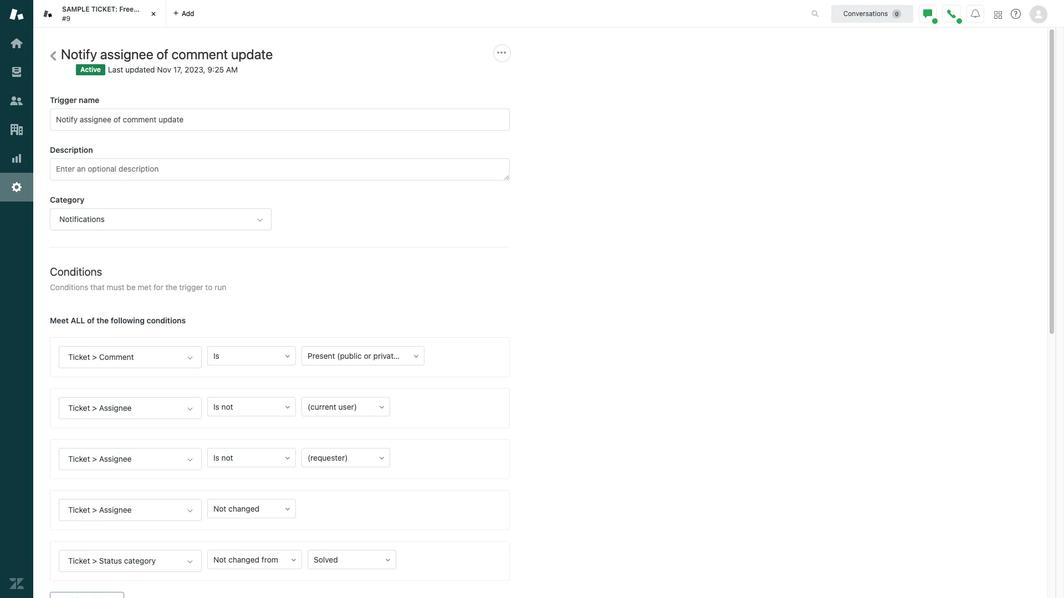 Task type: vqa. For each thing, say whether or not it's contained in the screenshot.
Zendesk Support Image
yes



Task type: describe. For each thing, give the bounding box(es) containing it.
main element
[[0, 0, 33, 599]]

conversations
[[844, 9, 889, 17]]

free
[[119, 5, 134, 13]]

notifications image
[[972, 9, 980, 18]]

zendesk image
[[9, 577, 24, 592]]

conversations button
[[832, 5, 914, 22]]

customers image
[[9, 94, 24, 108]]

reporting image
[[9, 151, 24, 166]]

repair
[[136, 5, 155, 13]]

ticket:
[[91, 5, 118, 13]]

get help image
[[1011, 9, 1021, 19]]

views image
[[9, 65, 24, 79]]

get started image
[[9, 36, 24, 50]]

zendesk support image
[[9, 7, 24, 22]]



Task type: locate. For each thing, give the bounding box(es) containing it.
sample ticket: free repair #9
[[62, 5, 155, 22]]

admin image
[[9, 180, 24, 195]]

button displays agent's chat status as online. image
[[924, 9, 933, 18]]

tab containing sample ticket: free repair
[[33, 0, 166, 28]]

#9
[[62, 14, 71, 22]]

add
[[182, 9, 194, 17]]

sample
[[62, 5, 90, 13]]

tab
[[33, 0, 166, 28]]

zendesk products image
[[995, 11, 1003, 19]]

organizations image
[[9, 123, 24, 137]]

add button
[[166, 0, 201, 27]]

close image
[[148, 8, 159, 19]]

tabs tab list
[[33, 0, 800, 28]]



